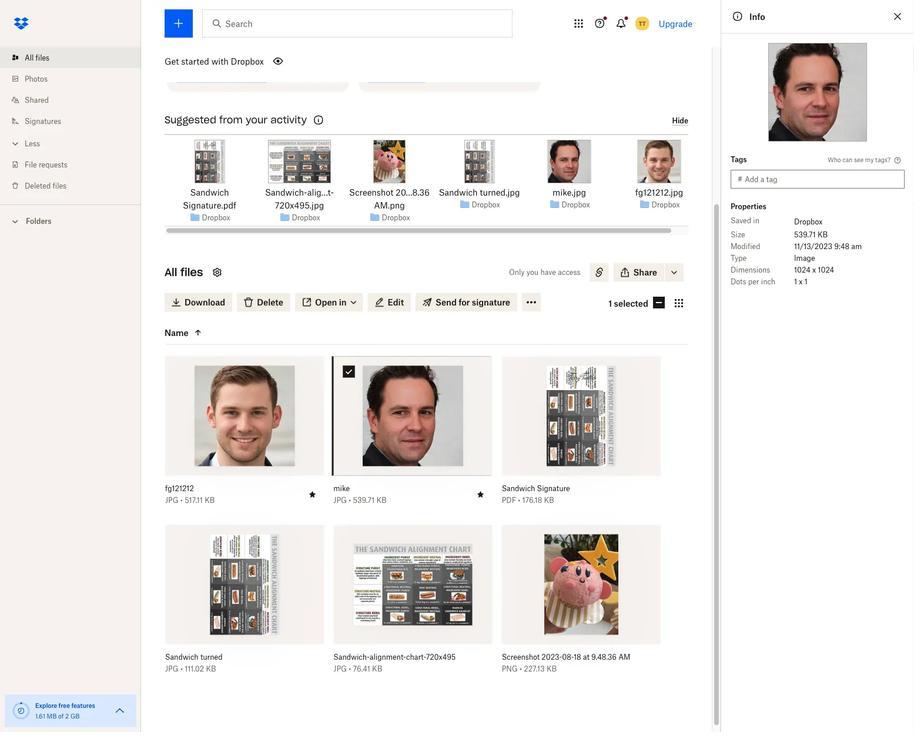 Task type: vqa. For each thing, say whether or not it's contained in the screenshot.
the left "Draw"
no



Task type: locate. For each thing, give the bounding box(es) containing it.
1 vertical spatial screenshot
[[502, 653, 540, 662]]

type
[[731, 254, 747, 263]]

started
[[181, 56, 209, 66]]

kb down 2023-
[[547, 665, 557, 674]]

539.71 down mike button
[[353, 496, 375, 505]]

on up synced. on the top left
[[199, 35, 207, 44]]

kb right 517.11 in the bottom of the page
[[205, 496, 215, 505]]

1 for 1 x 1
[[794, 277, 797, 286]]

desktop
[[209, 35, 236, 44], [210, 69, 243, 79]]

files up photos
[[36, 53, 49, 62]]

• down fg121212
[[180, 496, 183, 505]]

/sandwich alignment chart 720x495.jpg image
[[268, 140, 331, 183]]

send for signature button
[[416, 293, 517, 312]]

• inside fg121212 jpg • 517.11 kb
[[180, 496, 183, 505]]

dropbox link down '720x495.jpg'
[[292, 212, 320, 224]]

jpg down fg121212
[[165, 496, 179, 505]]

dropbox for mike.jpg
[[562, 201, 590, 209]]

desktop down get started with dropbox
[[210, 69, 243, 79]]

files
[[275, 35, 289, 44], [390, 35, 404, 44], [36, 53, 49, 62], [53, 181, 67, 190], [180, 266, 203, 280]]

sandwich down /sandwich turned.jpg image
[[439, 187, 478, 197]]

screenshot up png
[[502, 653, 540, 662]]

install down started
[[183, 69, 208, 79]]

0 horizontal spatial in
[[339, 298, 347, 308]]

shared link
[[9, 89, 141, 111]]

kb right 76.41
[[372, 665, 382, 674]]

at
[[583, 653, 590, 662]]

install inside install on desktop to work on files offline and stay synced.
[[176, 35, 197, 44]]

dropbox link for sandwich-alig…t- 720x495.jpg
[[292, 212, 320, 224]]

sandwich up the signature.pdf
[[190, 187, 229, 197]]

all inside list item
[[25, 53, 34, 62]]

open
[[315, 298, 337, 308]]

jpg left 76.41
[[334, 665, 347, 674]]

sandwich turned button
[[165, 653, 298, 663]]

• left 76.41
[[349, 665, 351, 674]]

/mike.jpg image
[[769, 43, 867, 142], [548, 140, 591, 183]]

1 horizontal spatial 539.71
[[794, 230, 816, 239]]

sandwich for sandwich signature.pdf
[[190, 187, 229, 197]]

dropbox link down am.png
[[382, 212, 410, 224]]

with
[[406, 35, 420, 44], [211, 56, 229, 66]]

file, mike.jpg row
[[334, 357, 493, 516]]

all
[[25, 53, 34, 62], [165, 266, 177, 280]]

list containing all files
[[0, 40, 141, 205]]

sandwich inside sandwich turned jpg • 111.02 kb
[[165, 653, 199, 662]]

• right png
[[520, 665, 522, 674]]

jpg
[[165, 496, 179, 505], [334, 496, 347, 505], [165, 665, 179, 674], [334, 665, 347, 674]]

jpg left 111.02
[[165, 665, 179, 674]]

files inside install on desktop to work on files offline and stay synced.
[[275, 35, 289, 44]]

1 horizontal spatial sandwich-
[[334, 653, 370, 662]]

am
[[619, 653, 631, 662]]

1024
[[794, 265, 811, 274], [818, 265, 834, 274]]

sandwich signature pdf • 176.18 kb
[[502, 485, 570, 505]]

sandwich
[[190, 187, 229, 197], [439, 187, 478, 197], [502, 485, 535, 494], [165, 653, 199, 662]]

all files link
[[9, 47, 141, 68]]

sandwich- inside sandwich-alig…t- 720x495.jpg
[[265, 187, 307, 197]]

signature
[[472, 298, 510, 308]]

with left anyone
[[406, 35, 420, 44]]

offline
[[291, 35, 312, 44]]

tags?
[[876, 156, 891, 164]]

08-
[[562, 653, 574, 662]]

1 horizontal spatial all files
[[165, 266, 203, 280]]

0 vertical spatial screenshot
[[349, 187, 394, 197]]

suggested from your activity
[[165, 114, 307, 126]]

1 horizontal spatial in
[[753, 216, 760, 225]]

• down mike
[[349, 496, 351, 505]]

fg121212
[[165, 485, 194, 494]]

1 horizontal spatial share
[[634, 268, 657, 278]]

dropbox link
[[472, 199, 500, 211], [562, 199, 590, 211], [652, 199, 680, 211], [202, 212, 230, 224], [292, 212, 320, 224], [382, 212, 410, 224]]

screenshot up am.png
[[349, 187, 394, 197]]

1 horizontal spatial with
[[406, 35, 420, 44]]

dropbox link down fg121212.jpg
[[652, 199, 680, 211]]

9:48
[[834, 242, 850, 251]]

x down 1024 x 1024
[[799, 277, 803, 286]]

file
[[25, 160, 37, 169]]

per
[[748, 277, 759, 286]]

install desktop app
[[183, 69, 260, 79]]

0 vertical spatial 539.71
[[794, 230, 816, 239]]

share for share files with anyone and control edit or view access.
[[368, 35, 388, 44]]

install for install on desktop to work on files offline and stay synced.
[[176, 35, 197, 44]]

install
[[176, 35, 197, 44], [183, 69, 208, 79]]

0 vertical spatial with
[[406, 35, 420, 44]]

/fg121212.jpg image
[[638, 140, 681, 183]]

and inside share files with anyone and control edit or view access.
[[448, 35, 461, 44]]

screenshot 20…8.36 am.png link
[[347, 186, 432, 212]]

18
[[574, 653, 581, 662]]

0 horizontal spatial all files
[[25, 53, 49, 62]]

1 horizontal spatial and
[[448, 35, 461, 44]]

1 vertical spatial 539.71
[[353, 496, 375, 505]]

dropbox
[[231, 56, 264, 66], [472, 201, 500, 209], [562, 201, 590, 209], [652, 201, 680, 209], [202, 213, 230, 222], [292, 213, 320, 222], [382, 213, 410, 222], [794, 217, 823, 226]]

in right open
[[339, 298, 347, 308]]

files inside all files link
[[36, 53, 49, 62]]

1024 down 11/13/2023 9:48 am
[[818, 265, 834, 274]]

mb
[[47, 713, 57, 720]]

•
[[180, 496, 183, 505], [349, 496, 351, 505], [518, 496, 521, 505], [180, 665, 183, 674], [349, 665, 351, 674], [520, 665, 522, 674]]

synced.
[[192, 47, 217, 56]]

sandwich up 111.02
[[165, 653, 199, 662]]

share up access.
[[368, 35, 388, 44]]

dropbox link for sandwich turned.jpg
[[472, 199, 500, 211]]

2 horizontal spatial 1
[[805, 277, 808, 286]]

0 horizontal spatial 539.71
[[353, 496, 375, 505]]

1024 up 1 x 1
[[794, 265, 811, 274]]

0 vertical spatial x
[[813, 265, 816, 274]]

signatures link
[[9, 111, 141, 132]]

sandwich for sandwich turned jpg • 111.02 kb
[[165, 653, 199, 662]]

1 vertical spatial x
[[799, 277, 803, 286]]

tt
[[639, 20, 646, 27]]

file, sandwich turned.jpg row
[[165, 526, 324, 685]]

all files
[[25, 53, 49, 62], [165, 266, 203, 280]]

in inside dropdown button
[[339, 298, 347, 308]]

0 horizontal spatial screenshot
[[349, 187, 394, 197]]

1 vertical spatial desktop
[[210, 69, 243, 79]]

#
[[738, 175, 743, 184]]

hide button
[[672, 116, 689, 126]]

dots
[[731, 277, 747, 286]]

1 horizontal spatial 1
[[794, 277, 797, 286]]

1 vertical spatial sandwich-
[[334, 653, 370, 662]]

for
[[459, 298, 470, 308]]

folder settings image
[[210, 266, 224, 280]]

in right saved
[[753, 216, 760, 225]]

dropbox link down mike.jpg
[[562, 199, 590, 211]]

desktop inside install on desktop to work on files offline and stay synced.
[[209, 35, 236, 44]]

sandwich- inside sandwich-alignment-chart-720x495 jpg • 76.41 kb
[[334, 653, 370, 662]]

photos link
[[9, 68, 141, 89]]

1 horizontal spatial screenshot
[[502, 653, 540, 662]]

kb inside fg121212 jpg • 517.11 kb
[[205, 496, 215, 505]]

modified
[[731, 242, 761, 251]]

0 horizontal spatial on
[[199, 35, 207, 44]]

share inside button
[[634, 268, 657, 278]]

0 horizontal spatial with
[[211, 56, 229, 66]]

dimensions
[[731, 265, 770, 274]]

539.71 up 11/13/2023
[[794, 230, 816, 239]]

0 horizontal spatial all
[[25, 53, 34, 62]]

• left 111.02
[[180, 665, 183, 674]]

turned
[[200, 653, 223, 662]]

• inside screenshot 2023-08-18 at 9.48.36 am png • 227.13 kb
[[520, 665, 522, 674]]

• right pdf
[[518, 496, 521, 505]]

0 vertical spatial share
[[368, 35, 388, 44]]

info
[[750, 11, 765, 21]]

kb down signature at the right of the page
[[544, 496, 554, 505]]

0 horizontal spatial x
[[799, 277, 803, 286]]

0 vertical spatial desktop
[[209, 35, 236, 44]]

all files left folder settings image
[[165, 266, 203, 280]]

fg121212 jpg • 517.11 kb
[[165, 485, 215, 505]]

720x495
[[426, 653, 456, 662]]

with up install desktop app
[[211, 56, 229, 66]]

jpg down mike
[[334, 496, 347, 505]]

x down image
[[813, 265, 816, 274]]

only you have access
[[509, 268, 581, 277]]

your
[[246, 114, 268, 126]]

open in
[[315, 298, 347, 308]]

with inside share files with anyone and control edit or view access.
[[406, 35, 420, 44]]

20…8.36
[[396, 187, 430, 197]]

and inside install on desktop to work on files offline and stay synced.
[[314, 35, 326, 44]]

files right deleted
[[53, 181, 67, 190]]

download button
[[165, 293, 232, 312]]

and left control
[[448, 35, 461, 44]]

dropbox link down sandwich turned.jpg link
[[472, 199, 500, 211]]

who can see my tags?
[[828, 156, 891, 164]]

share up selected
[[634, 268, 657, 278]]

install up stay
[[176, 35, 197, 44]]

download
[[185, 298, 225, 308]]

dropbox link for fg121212.jpg
[[652, 199, 680, 211]]

• inside mike jpg • 539.71 kb
[[349, 496, 351, 505]]

517.11
[[185, 496, 203, 505]]

0 vertical spatial sandwich-
[[265, 187, 307, 197]]

kb down turned
[[206, 665, 216, 674]]

kb inside sandwich signature pdf • 176.18 kb
[[544, 496, 554, 505]]

jpg inside mike jpg • 539.71 kb
[[334, 496, 347, 505]]

all files up photos
[[25, 53, 49, 62]]

sandwich inside sandwich signature.pdf
[[190, 187, 229, 197]]

all files inside list item
[[25, 53, 49, 62]]

sandwich- up '720x495.jpg'
[[265, 187, 307, 197]]

• inside sandwich turned jpg • 111.02 kb
[[180, 665, 183, 674]]

file, sandwich-alignment-chart-720x495.jpg row
[[334, 526, 493, 685]]

1 vertical spatial in
[[339, 298, 347, 308]]

11/13/2023 9:48 am
[[794, 242, 862, 251]]

dropbox down am.png
[[382, 213, 410, 222]]

desktop left to
[[209, 35, 236, 44]]

signature.pdf
[[183, 200, 236, 210]]

dots per inch
[[731, 277, 776, 286]]

1 vertical spatial install
[[183, 69, 208, 79]]

files up access.
[[390, 35, 404, 44]]

1 horizontal spatial x
[[813, 265, 816, 274]]

Add a tag text field
[[745, 173, 898, 186]]

all up photos
[[25, 53, 34, 62]]

deleted files link
[[9, 175, 141, 196]]

who
[[828, 156, 841, 164]]

all up download button
[[165, 266, 177, 280]]

dropbox for screenshot 20…8.36 am.png
[[382, 213, 410, 222]]

kb inside sandwich-alignment-chart-720x495 jpg • 76.41 kb
[[372, 665, 382, 674]]

sandwich inside sandwich signature pdf • 176.18 kb
[[502, 485, 535, 494]]

2 on from the left
[[265, 35, 273, 44]]

screenshot for screenshot 2023-08-18 at 9.48.36 am png • 227.13 kb
[[502, 653, 540, 662]]

hide
[[672, 116, 689, 125]]

0 horizontal spatial 1
[[609, 299, 612, 309]]

dropbox link for sandwich signature.pdf
[[202, 212, 230, 224]]

edit
[[388, 298, 404, 308]]

2 and from the left
[[448, 35, 461, 44]]

dropbox down sandwich turned.jpg link
[[472, 201, 500, 209]]

name
[[165, 328, 189, 338]]

dropbox link for mike.jpg
[[562, 199, 590, 211]]

0 vertical spatial all
[[25, 53, 34, 62]]

kb down mike button
[[377, 496, 387, 505]]

dropbox down fg121212.jpg
[[652, 201, 680, 209]]

dropbox down mike.jpg
[[562, 201, 590, 209]]

dropbox for fg121212.jpg
[[652, 201, 680, 209]]

0 horizontal spatial sandwich-
[[265, 187, 307, 197]]

jpg inside sandwich-alignment-chart-720x495 jpg • 76.41 kb
[[334, 665, 347, 674]]

screenshot 2023-08-18 at 9.48.36 am png • 227.13 kb
[[502, 653, 631, 674]]

sandwich- up 76.41
[[334, 653, 370, 662]]

dropbox down '720x495.jpg'
[[292, 213, 320, 222]]

screenshot inside screenshot 20…8.36 am.png
[[349, 187, 394, 197]]

0 vertical spatial all files
[[25, 53, 49, 62]]

0 vertical spatial in
[[753, 216, 760, 225]]

with for started
[[211, 56, 229, 66]]

and right the offline on the left of page
[[314, 35, 326, 44]]

sandwich up pdf
[[502, 485, 535, 494]]

pdf
[[502, 496, 516, 505]]

screenshot
[[349, 187, 394, 197], [502, 653, 540, 662]]

/screenshot 2023-08-18 at 9.48.36 am.png image
[[373, 140, 406, 183]]

1 and from the left
[[314, 35, 326, 44]]

1 horizontal spatial 1024
[[818, 265, 834, 274]]

1 1024 from the left
[[794, 265, 811, 274]]

fg121212 button
[[165, 484, 298, 494]]

0 horizontal spatial 1024
[[794, 265, 811, 274]]

files left folder settings image
[[180, 266, 203, 280]]

fg121212.jpg
[[636, 187, 683, 197]]

dropbox link down the signature.pdf
[[202, 212, 230, 224]]

list
[[0, 40, 141, 205]]

1 vertical spatial all
[[165, 266, 177, 280]]

on right the work
[[265, 35, 273, 44]]

share inside share files with anyone and control edit or view access.
[[368, 35, 388, 44]]

1 horizontal spatial on
[[265, 35, 273, 44]]

install inside install desktop app button
[[183, 69, 208, 79]]

0 horizontal spatial share
[[368, 35, 388, 44]]

1 vertical spatial with
[[211, 56, 229, 66]]

1 vertical spatial share
[[634, 268, 657, 278]]

0 vertical spatial install
[[176, 35, 197, 44]]

dropbox down the signature.pdf
[[202, 213, 230, 222]]

files left the offline on the left of page
[[275, 35, 289, 44]]

screenshot 20…8.36 am.png
[[349, 187, 430, 210]]

saved in
[[731, 216, 760, 225]]

sandwich for sandwich signature pdf • 176.18 kb
[[502, 485, 535, 494]]

screenshot inside screenshot 2023-08-18 at 9.48.36 am png • 227.13 kb
[[502, 653, 540, 662]]

0 horizontal spatial and
[[314, 35, 326, 44]]

send for signature
[[436, 298, 510, 308]]

1 vertical spatial all files
[[165, 266, 203, 280]]

properties
[[731, 202, 767, 211]]

file, screenshot 2023-08-18 at 9.48.36 am.png row
[[502, 526, 661, 685]]



Task type: describe. For each thing, give the bounding box(es) containing it.
shared
[[25, 96, 49, 104]]

1 horizontal spatial /mike.jpg image
[[769, 43, 867, 142]]

1 for 1 selected
[[609, 299, 612, 309]]

inch
[[761, 277, 776, 286]]

sandwich signature.pdf
[[183, 187, 236, 210]]

with for files
[[406, 35, 420, 44]]

less image
[[9, 138, 21, 150]]

files inside share files with anyone and control edit or view access.
[[390, 35, 404, 44]]

edit button
[[368, 293, 411, 312]]

2 1024 from the left
[[818, 265, 834, 274]]

who can see my tags? image
[[893, 156, 903, 165]]

1 horizontal spatial all
[[165, 266, 177, 280]]

send
[[436, 298, 457, 308]]

1 x 1
[[794, 277, 808, 286]]

explore
[[35, 702, 57, 710]]

upgrade link
[[659, 19, 693, 29]]

sandwich for sandwich turned.jpg
[[439, 187, 478, 197]]

size
[[731, 230, 745, 239]]

kb inside mike jpg • 539.71 kb
[[377, 496, 387, 505]]

1 on from the left
[[199, 35, 207, 44]]

Search in folder "Dropbox" text field
[[225, 17, 488, 30]]

install for install desktop app
[[183, 69, 208, 79]]

dropbox image
[[9, 12, 33, 35]]

kb inside sandwich turned jpg • 111.02 kb
[[206, 665, 216, 674]]

fg121212.jpg link
[[636, 186, 683, 199]]

x for 1
[[799, 277, 803, 286]]

111.02
[[185, 665, 204, 674]]

539.71 inside mike jpg • 539.71 kb
[[353, 496, 375, 505]]

file requests
[[25, 160, 68, 169]]

dropbox for sandwich-alig…t- 720x495.jpg
[[292, 213, 320, 222]]

dropbox link for screenshot 20…8.36 am.png
[[382, 212, 410, 224]]

stay
[[176, 47, 190, 56]]

dropbox up "539.71 kb"
[[794, 217, 823, 226]]

can
[[843, 156, 853, 164]]

files inside deleted files link
[[53, 181, 67, 190]]

from
[[219, 114, 243, 126]]

edit
[[488, 35, 500, 44]]

2023-
[[542, 653, 562, 662]]

less
[[25, 139, 40, 148]]

mike
[[334, 485, 350, 494]]

sandwich-alig…t- 720x495.jpg link
[[257, 186, 342, 212]]

• inside sandwich-alignment-chart-720x495 jpg • 76.41 kb
[[349, 665, 351, 674]]

close right sidebar image
[[891, 9, 905, 24]]

720x495.jpg
[[275, 200, 324, 210]]

requests
[[39, 160, 68, 169]]

2
[[65, 713, 69, 720]]

sandwich turned.jpg link
[[439, 186, 520, 199]]

/sandwich signature.pdf image
[[194, 140, 225, 183]]

sandwich-alignment-chart-720x495 jpg • 76.41 kb
[[334, 653, 456, 674]]

deleted
[[25, 181, 51, 190]]

dropbox for sandwich signature.pdf
[[202, 213, 230, 222]]

tt button
[[633, 14, 652, 33]]

1 selected
[[609, 299, 649, 309]]

sandwich- for alig…t-
[[265, 187, 307, 197]]

gb
[[71, 713, 80, 720]]

quota usage element
[[12, 702, 31, 721]]

x for 1024
[[813, 265, 816, 274]]

alig…t-
[[307, 187, 334, 197]]

deleted files
[[25, 181, 67, 190]]

jpg inside fg121212 jpg • 517.11 kb
[[165, 496, 179, 505]]

see
[[854, 156, 864, 164]]

to
[[238, 35, 244, 44]]

delete button
[[237, 293, 290, 312]]

anyone
[[422, 35, 446, 44]]

• inside sandwich signature pdf • 176.18 kb
[[518, 496, 521, 505]]

kb up 11/13/2023 9:48 am
[[818, 230, 828, 239]]

all files list item
[[0, 47, 141, 68]]

turned.jpg
[[480, 187, 520, 197]]

features
[[71, 702, 95, 710]]

view
[[511, 35, 526, 44]]

signatures
[[25, 117, 61, 126]]

or
[[502, 35, 509, 44]]

signature
[[537, 485, 570, 494]]

file requests link
[[9, 154, 141, 175]]

upgrade
[[659, 19, 693, 29]]

open in button
[[295, 293, 363, 312]]

get started with dropbox
[[165, 56, 264, 66]]

of
[[58, 713, 64, 720]]

share for share
[[634, 268, 657, 278]]

1.61
[[35, 713, 45, 720]]

name button
[[165, 326, 263, 340]]

mike button
[[334, 484, 467, 494]]

539.71 kb
[[794, 230, 828, 239]]

file, fg121212.jpg row
[[165, 357, 324, 516]]

folders button
[[0, 212, 141, 230]]

screenshot for screenshot 20…8.36 am.png
[[349, 187, 394, 197]]

am.png
[[374, 200, 405, 210]]

kb inside screenshot 2023-08-18 at 9.48.36 am png • 227.13 kb
[[547, 665, 557, 674]]

chart-
[[406, 653, 426, 662]]

227.13
[[524, 665, 545, 674]]

sandwich turned.jpg
[[439, 187, 520, 197]]

app
[[245, 69, 260, 79]]

/sandwich turned.jpg image
[[464, 140, 495, 183]]

sandwich- for alignment-
[[334, 653, 370, 662]]

176.18
[[522, 496, 542, 505]]

desktop inside button
[[210, 69, 243, 79]]

jpg inside sandwich turned jpg • 111.02 kb
[[165, 665, 179, 674]]

file, sandwich signature.pdf row
[[502, 357, 661, 516]]

dropbox for sandwich turned.jpg
[[472, 201, 500, 209]]

11/13/2023
[[794, 242, 833, 251]]

in for open in
[[339, 298, 347, 308]]

in for saved in
[[753, 216, 760, 225]]

access.
[[368, 47, 392, 56]]

dropbox up 'app'
[[231, 56, 264, 66]]

mike.jpg link
[[553, 186, 586, 199]]

install desktop app button
[[176, 64, 267, 83]]

sandwich-alig…t- 720x495.jpg
[[265, 187, 334, 210]]

suggested
[[165, 114, 216, 126]]

selected
[[614, 299, 649, 309]]

photos
[[25, 74, 48, 83]]

folders
[[26, 217, 51, 226]]

mike.jpg
[[553, 187, 586, 197]]

0 horizontal spatial /mike.jpg image
[[548, 140, 591, 183]]

png
[[502, 665, 518, 674]]

delete
[[257, 298, 283, 308]]



